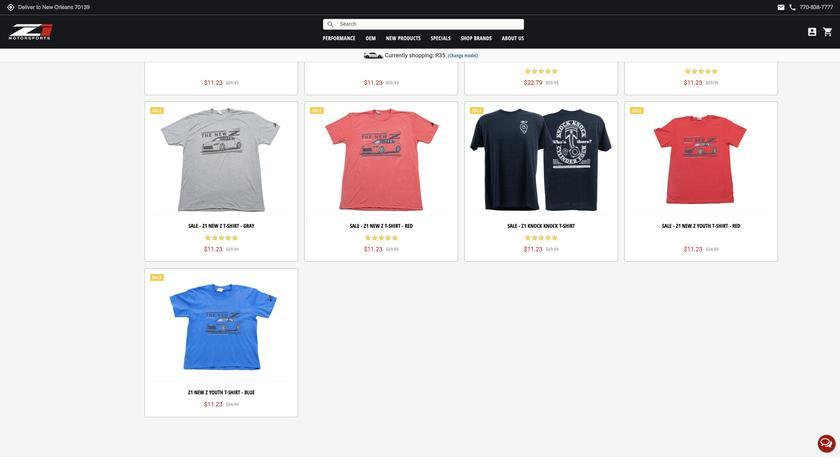 Task type: locate. For each thing, give the bounding box(es) containing it.
0 horizontal spatial $24.99
[[226, 402, 239, 408]]

boost right 2022 at the top right
[[514, 56, 528, 63]]

0 horizontal spatial $11.23 $24.99
[[204, 401, 239, 408]]

oem link
[[366, 34, 376, 42]]

r35
[[436, 52, 445, 59]]

sale
[[189, 56, 199, 63], [340, 56, 350, 63], [483, 56, 493, 63], [671, 56, 680, 63], [189, 222, 198, 230], [350, 222, 360, 230], [508, 222, 517, 230], [662, 222, 672, 230]]

$11.23 down 'z1 new z youth t-shirt - blue'
[[204, 401, 223, 408]]

sale for sale - z1 2022 boost season limited edition t-shirt
[[483, 56, 493, 63]]

$11.23 $24.99 for t-
[[204, 401, 239, 408]]

z1 for sale - z1 big brakes t-shirt
[[685, 56, 690, 63]]

$22.79 $29.99
[[524, 79, 559, 86]]

$29.99 down sale - z1 new z t-shirt - gray in the left of the page
[[226, 247, 239, 252]]

star star star star star down sale - z1 new z t-shirt - red
[[365, 235, 398, 242]]

0 vertical spatial $11.23 $24.99
[[684, 246, 719, 253]]

z
[[220, 222, 222, 230], [381, 222, 384, 230], [694, 222, 696, 230], [206, 389, 208, 397]]

boost left the got
[[360, 56, 374, 63]]

new products link
[[386, 34, 421, 42]]

z1 for sale - z1 2022 boost season limited edition t-shirt
[[497, 56, 502, 63]]

1 horizontal spatial red
[[733, 222, 741, 230]]

0 horizontal spatial boost
[[360, 56, 374, 63]]

$11.23 $29.99 for sale - z1 new z t-shirt - red
[[364, 246, 399, 253]]

$11.23 $29.99 down sale - z1 knock knock t-shirt
[[524, 246, 559, 253]]

sale - z1 boost got me loose t-shirt
[[340, 56, 423, 63]]

$29.99 right $22.79
[[546, 80, 559, 85]]

$29.99
[[226, 80, 239, 85], [386, 80, 399, 85], [546, 80, 559, 85], [706, 80, 719, 85], [226, 247, 239, 252], [386, 247, 399, 252], [546, 247, 559, 252]]

$11.23 $29.99 down sale - z1 new z t-shirt - red
[[364, 246, 399, 253]]

shop brands link
[[461, 34, 492, 42]]

new
[[386, 34, 397, 42]]

$11.23 $29.99 for sale - z1 knock knock t-shirt
[[524, 246, 559, 253]]

t-
[[238, 56, 242, 63], [407, 56, 411, 63], [584, 56, 588, 63], [716, 56, 720, 63], [223, 222, 227, 230], [385, 222, 389, 230], [559, 222, 563, 230], [713, 222, 716, 230], [225, 389, 228, 397]]

about us link
[[502, 34, 524, 42]]

$11.23 $24.99
[[684, 246, 719, 253], [204, 401, 239, 408]]

red
[[405, 222, 413, 230], [733, 222, 741, 230]]

2022
[[503, 56, 513, 63]]

account_box link
[[806, 27, 820, 37]]

star star star star star for sale - z1 2022 boost season limited edition t-shirt
[[525, 68, 558, 75]]

chassis
[[220, 56, 237, 63]]

0 vertical spatial $24.99
[[706, 247, 719, 252]]

$11.23 $29.99 for sale - z1 big brakes t-shirt
[[684, 79, 719, 86]]

shirt
[[242, 56, 254, 63], [411, 56, 423, 63], [588, 56, 600, 63], [720, 56, 732, 63], [227, 222, 239, 230], [389, 222, 401, 230], [563, 222, 575, 230], [716, 222, 728, 230], [228, 389, 240, 397]]

1 vertical spatial $11.23 $24.99
[[204, 401, 239, 408]]

$24.99 for youth
[[706, 247, 719, 252]]

$29.99 down chassis at the left
[[226, 80, 239, 85]]

$11.23 $24.99 down sale - z1 new z youth t-shirt - red
[[684, 246, 719, 253]]

z1 for sale - z1 nice chassis t-shirt
[[203, 56, 208, 63]]

phone link
[[789, 3, 834, 11]]

boost
[[360, 56, 374, 63], [514, 56, 528, 63]]

star star star star star down sale - z1 knock knock t-shirt
[[525, 235, 558, 242]]

star star star star star down sale - z1 new z t-shirt - gray in the left of the page
[[205, 235, 238, 242]]

$11.23
[[204, 79, 223, 86], [364, 79, 383, 86], [684, 79, 703, 86], [204, 246, 223, 253], [364, 246, 383, 253], [524, 246, 543, 253], [684, 246, 703, 253], [204, 401, 223, 408]]

star star star star star
[[525, 68, 558, 75], [685, 68, 718, 75], [205, 235, 238, 242], [365, 235, 398, 242], [525, 235, 558, 242]]

0 vertical spatial youth
[[697, 222, 711, 230]]

got
[[375, 56, 384, 63]]

new for sale - z1 new z t-shirt - gray
[[209, 222, 218, 230]]

$24.99 down 'z1 new z youth t-shirt - blue'
[[226, 402, 239, 408]]

shopping_cart link
[[821, 27, 834, 37]]

1 knock from the left
[[528, 222, 542, 230]]

about
[[502, 34, 517, 42]]

star
[[525, 68, 531, 75], [531, 68, 538, 75], [538, 68, 545, 75], [545, 68, 552, 75], [552, 68, 558, 75], [685, 68, 691, 75], [691, 68, 698, 75], [698, 68, 705, 75], [705, 68, 712, 75], [712, 68, 718, 75], [205, 235, 211, 242], [211, 235, 218, 242], [218, 235, 225, 242], [225, 235, 232, 242], [232, 235, 238, 242], [365, 235, 371, 242], [371, 235, 378, 242], [378, 235, 385, 242], [385, 235, 392, 242], [392, 235, 398, 242], [525, 235, 531, 242], [531, 235, 538, 242], [538, 235, 545, 242], [545, 235, 552, 242], [552, 235, 558, 242]]

new for sale - z1 new z youth t-shirt - red
[[682, 222, 692, 230]]

z1
[[203, 56, 208, 63], [354, 56, 359, 63], [497, 56, 502, 63], [685, 56, 690, 63], [202, 222, 207, 230], [364, 222, 369, 230], [522, 222, 526, 230], [676, 222, 681, 230], [188, 389, 193, 397]]

$29.99 down sale - z1 knock knock t-shirt
[[546, 247, 559, 252]]

$11.23 down the got
[[364, 79, 383, 86]]

z for -
[[694, 222, 696, 230]]

us
[[519, 34, 524, 42]]

brands
[[474, 34, 492, 42]]

star star star star star down sale - z1 big brakes t-shirt
[[685, 68, 718, 75]]

$29.99 for sale - z1 knock knock t-shirt
[[546, 247, 559, 252]]

1 horizontal spatial boost
[[514, 56, 528, 63]]

about us
[[502, 34, 524, 42]]

$11.23 $29.99 for sale - z1 new z t-shirt - gray
[[204, 246, 239, 253]]

$24.99 down sale - z1 new z youth t-shirt - red
[[706, 247, 719, 252]]

$29.99 down sale - z1 new z t-shirt - red
[[386, 247, 399, 252]]

Search search field
[[335, 19, 524, 29]]

1 horizontal spatial knock
[[544, 222, 558, 230]]

z1 for sale - z1 new z youth t-shirt - red
[[676, 222, 681, 230]]

season
[[529, 56, 546, 63]]

$11.23 $29.99 down sale - z1 big brakes t-shirt
[[684, 79, 719, 86]]

(change
[[448, 52, 463, 59]]

my_location
[[7, 3, 15, 11]]

blue
[[245, 389, 255, 397]]

$29.99 down brakes
[[706, 80, 719, 85]]

star star star star star up $22.79 $29.99
[[525, 68, 558, 75]]

1 boost from the left
[[360, 56, 374, 63]]

$24.99
[[706, 247, 719, 252], [226, 402, 239, 408]]

new
[[209, 222, 218, 230], [370, 222, 380, 230], [682, 222, 692, 230], [194, 389, 204, 397]]

0 horizontal spatial red
[[405, 222, 413, 230]]

star star star star star for sale - z1 knock knock t-shirt
[[525, 235, 558, 242]]

nice
[[209, 56, 219, 63]]

limited
[[547, 56, 564, 63]]

new products
[[386, 34, 421, 42]]

0 horizontal spatial youth
[[209, 389, 223, 397]]

$11.23 $29.99
[[204, 79, 239, 86], [364, 79, 399, 86], [684, 79, 719, 86], [204, 246, 239, 253], [364, 246, 399, 253], [524, 246, 559, 253]]

brakes
[[700, 56, 715, 63]]

-
[[200, 56, 202, 63], [351, 56, 353, 63], [494, 56, 496, 63], [682, 56, 684, 63], [199, 222, 201, 230], [240, 222, 242, 230], [361, 222, 363, 230], [402, 222, 404, 230], [519, 222, 520, 230], [673, 222, 675, 230], [730, 222, 731, 230], [242, 389, 243, 397]]

$11.23 down nice
[[204, 79, 223, 86]]

$11.23 $24.99 for z
[[684, 246, 719, 253]]

oem
[[366, 34, 376, 42]]

1 vertical spatial $24.99
[[226, 402, 239, 408]]

1 horizontal spatial $11.23 $24.99
[[684, 246, 719, 253]]

currently
[[385, 52, 408, 59]]

sale - z1 2022 boost season limited edition t-shirt
[[483, 56, 600, 63]]

sale for sale - z1 boost got me loose t-shirt
[[340, 56, 350, 63]]

2 red from the left
[[733, 222, 741, 230]]

sale for sale - z1 knock knock t-shirt
[[508, 222, 517, 230]]

$11.23 $24.99 down 'z1 new z youth t-shirt - blue'
[[204, 401, 239, 408]]

$22.79
[[524, 79, 543, 86]]

products
[[398, 34, 421, 42]]

phone
[[789, 3, 797, 11]]

$11.23 $29.99 down sale - z1 nice chassis t-shirt
[[204, 79, 239, 86]]

performance
[[323, 34, 356, 42]]

sale - z1 new z t-shirt - red
[[350, 222, 413, 230]]

0 horizontal spatial knock
[[528, 222, 542, 230]]

$11.23 $29.99 down sale - z1 new z t-shirt - gray in the left of the page
[[204, 246, 239, 253]]

youth
[[697, 222, 711, 230], [209, 389, 223, 397]]

$29.99 inside $22.79 $29.99
[[546, 80, 559, 85]]

shop
[[461, 34, 473, 42]]

knock
[[528, 222, 542, 230], [544, 222, 558, 230]]

1 horizontal spatial $24.99
[[706, 247, 719, 252]]



Task type: describe. For each thing, give the bounding box(es) containing it.
$29.99 for sale - z1 new z t-shirt - red
[[386, 247, 399, 252]]

z1 new z youth t-shirt - blue
[[188, 389, 255, 397]]

$11.23 down sale - z1 new z t-shirt - gray in the left of the page
[[204, 246, 223, 253]]

$11.23 down sale - z1 knock knock t-shirt
[[524, 246, 543, 253]]

sale for sale - z1 nice chassis t-shirt
[[189, 56, 199, 63]]

$29.99 for sale - z1 big brakes t-shirt
[[706, 80, 719, 85]]

mail
[[777, 3, 786, 11]]

$29.99 for sale - z1 2022 boost season limited edition t-shirt
[[546, 80, 559, 85]]

account_box
[[807, 27, 818, 37]]

z1 for sale - z1 knock knock t-shirt
[[522, 222, 526, 230]]

z for red
[[381, 222, 384, 230]]

z1 for sale - z1 new z t-shirt - gray
[[202, 222, 207, 230]]

z1 for sale - z1 boost got me loose t-shirt
[[354, 56, 359, 63]]

z for gray
[[220, 222, 222, 230]]

me
[[385, 56, 391, 63]]

sale for sale - z1 big brakes t-shirt
[[671, 56, 680, 63]]

1 red from the left
[[405, 222, 413, 230]]

mail link
[[777, 3, 786, 11]]

sale for sale - z1 new z t-shirt - red
[[350, 222, 360, 230]]

shopping_cart
[[823, 27, 834, 37]]

z1 for sale - z1 new z t-shirt - red
[[364, 222, 369, 230]]

$11.23 down sale - z1 new z t-shirt - red
[[364, 246, 383, 253]]

1 horizontal spatial youth
[[697, 222, 711, 230]]

performance link
[[323, 34, 356, 42]]

sale - z1 nice chassis t-shirt
[[189, 56, 254, 63]]

gray
[[244, 222, 254, 230]]

sale - z1 new z youth t-shirt - red
[[662, 222, 741, 230]]

$11.23 down big
[[684, 79, 703, 86]]

star star star star star for sale - z1 new z t-shirt - red
[[365, 235, 398, 242]]

sale for sale - z1 new z youth t-shirt - red
[[662, 222, 672, 230]]

specials link
[[431, 34, 451, 42]]

(change model) link
[[448, 52, 478, 59]]

z1 motorsports logo image
[[8, 23, 54, 40]]

new for sale - z1 new z t-shirt - red
[[370, 222, 380, 230]]

model)
[[465, 52, 478, 59]]

edition
[[565, 56, 583, 63]]

2 knock from the left
[[544, 222, 558, 230]]

search
[[327, 20, 335, 28]]

shopping:
[[409, 52, 434, 59]]

loose
[[393, 56, 406, 63]]

mail phone
[[777, 3, 797, 11]]

shop brands
[[461, 34, 492, 42]]

sale - z1 new z t-shirt - gray
[[189, 222, 254, 230]]

sale for sale - z1 new z t-shirt - gray
[[189, 222, 198, 230]]

$11.23 $29.99 down sale - z1 boost got me loose t-shirt
[[364, 79, 399, 86]]

$29.99 down me
[[386, 80, 399, 85]]

star star star star star for sale - z1 new z t-shirt - gray
[[205, 235, 238, 242]]

big
[[691, 56, 698, 63]]

sale - z1 knock knock t-shirt
[[508, 222, 575, 230]]

$29.99 for sale - z1 new z t-shirt - gray
[[226, 247, 239, 252]]

star star star star star for sale - z1 big brakes t-shirt
[[685, 68, 718, 75]]

specials
[[431, 34, 451, 42]]

currently shopping: r35 (change model)
[[385, 52, 478, 59]]

$24.99 for shirt
[[226, 402, 239, 408]]

2 boost from the left
[[514, 56, 528, 63]]

1 vertical spatial youth
[[209, 389, 223, 397]]

$11.23 down sale - z1 new z youth t-shirt - red
[[684, 246, 703, 253]]

sale - z1 big brakes t-shirt
[[671, 56, 732, 63]]



Task type: vqa. For each thing, say whether or not it's contained in the screenshot.
the rightmost $24.99
yes



